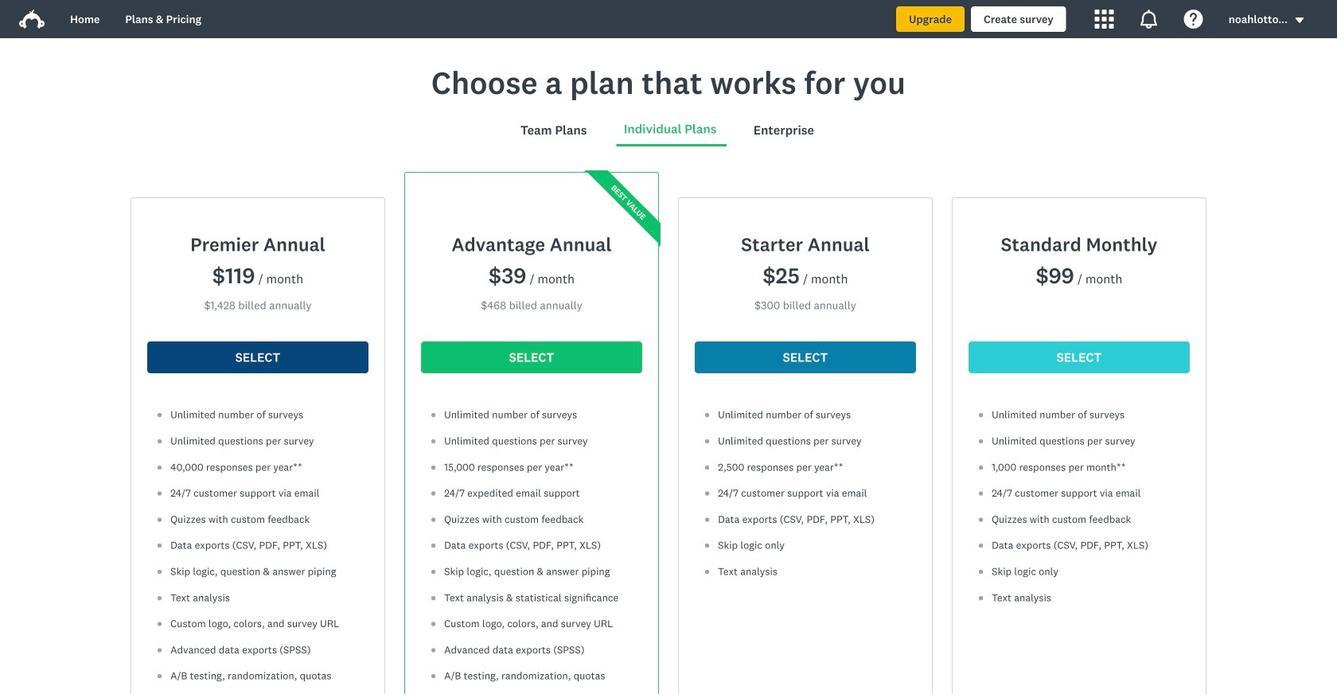 Task type: vqa. For each thing, say whether or not it's contained in the screenshot.
Dropdown arrow icon
yes



Task type: describe. For each thing, give the bounding box(es) containing it.
help icon image
[[1184, 10, 1203, 29]]

notification center icon image
[[1140, 10, 1159, 29]]

2 brand logo image from the top
[[19, 10, 45, 29]]

1 brand logo image from the top
[[19, 6, 45, 32]]



Task type: locate. For each thing, give the bounding box(es) containing it.
brand logo image
[[19, 6, 45, 32], [19, 10, 45, 29]]

products icon image
[[1095, 10, 1114, 29], [1095, 10, 1114, 29]]

dropdown arrow icon image
[[1294, 15, 1305, 26], [1296, 17, 1304, 23]]



